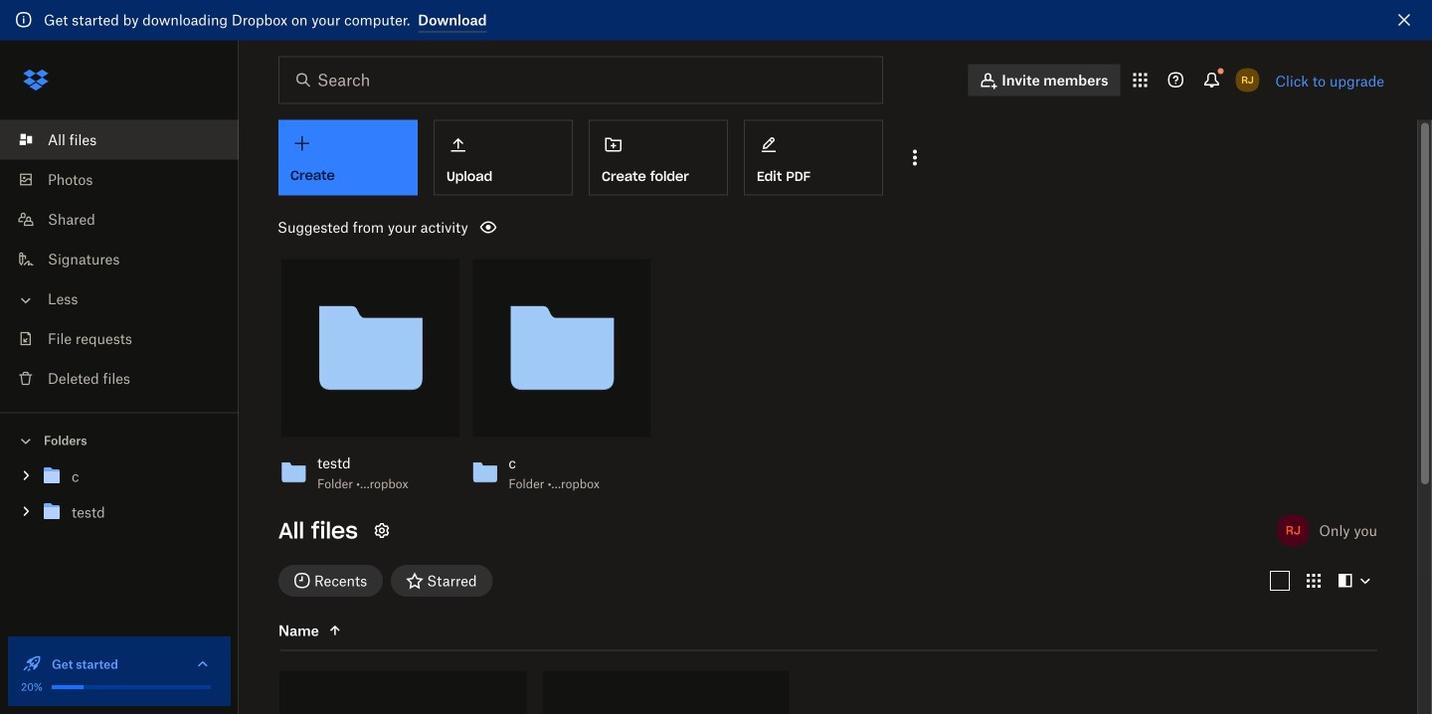 Task type: locate. For each thing, give the bounding box(es) containing it.
less image
[[16, 290, 36, 310]]

Search in folder "Dropbox" text field
[[317, 68, 842, 92]]

list
[[0, 108, 239, 412]]

alert
[[0, 0, 1432, 40]]

list item
[[0, 120, 239, 160]]

getting started progress progress bar
[[52, 685, 84, 689]]

group
[[0, 455, 239, 545]]

folder, testd row
[[542, 671, 789, 714]]

folder, c row
[[280, 671, 526, 714]]

dropbox image
[[16, 60, 56, 100]]



Task type: describe. For each thing, give the bounding box(es) containing it.
folder settings image
[[370, 519, 394, 542]]



Task type: vqa. For each thing, say whether or not it's contained in the screenshot.
template content icon corresponding to CLOSE FOLDER 'icon'
no



